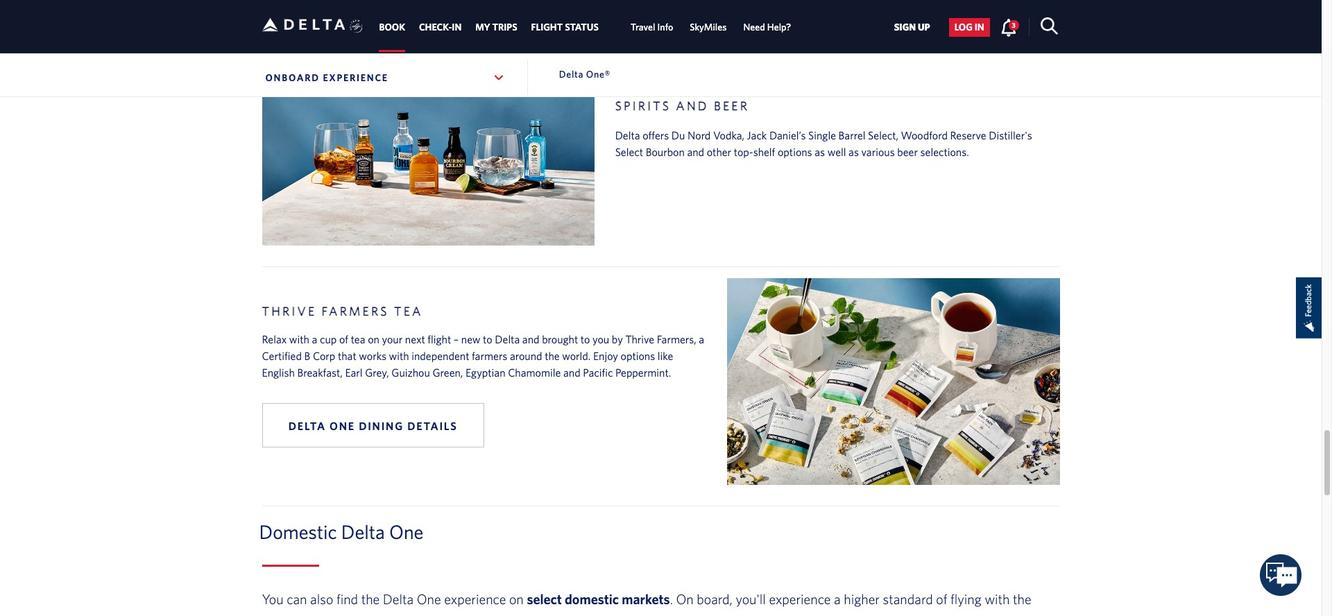 Task type: describe. For each thing, give the bounding box(es) containing it.
options inside relax with a cup of tea on your next flight – new to delta and brought to you by thrive farmers, a certified b corp that works with independent farmers around the world. enjoy options like english breakfast, earl grey, guizhou green, egyptian chamomile and pacific peppermint.
[[621, 350, 655, 362]]

one®
[[586, 69, 611, 80]]

the inside relax with a cup of tea on your next flight – new to delta and brought to you by thrive farmers, a certified b corp that works with independent farmers around the world. enjoy options like english breakfast, earl grey, guizhou green, egyptian chamomile and pacific peppermint.
[[545, 350, 560, 362]]

delta one®
[[559, 69, 611, 80]]

you inside . on board, you'll experience a higher standard of flying with the must-haves you won't find on just any airline. you'll enjoy a 180-degree flat-bed seat, a dedicated flight attendant, and an assortment o
[[332, 615, 353, 616]]

3 link
[[1000, 18, 1019, 36]]

sign up
[[894, 22, 930, 33]]

sign up link
[[889, 18, 936, 37]]

delta up won't
[[383, 591, 414, 607]]

higher
[[844, 591, 880, 607]]

you
[[262, 591, 284, 607]]

one experience
[[417, 591, 506, 607]]

like
[[658, 350, 673, 362]]

skyteam image
[[350, 5, 363, 48]]

seat,
[[716, 615, 743, 616]]

log in button
[[949, 18, 990, 37]]

1 vertical spatial with
[[389, 350, 409, 362]]

my trips
[[475, 22, 517, 33]]

just
[[434, 615, 454, 616]]

0 horizontal spatial the
[[361, 591, 380, 607]]

2 to from the left
[[581, 333, 590, 345]]

thrive inside relax with a cup of tea on your next flight – new to delta and brought to you by thrive farmers, a certified b corp that works with independent farmers around the world. enjoy options like english breakfast, earl grey, guizhou green, egyptian chamomile and pacific peppermint.
[[625, 333, 654, 345]]

independent
[[412, 350, 469, 362]]

around
[[510, 350, 542, 362]]

new
[[461, 333, 481, 345]]

that
[[338, 350, 356, 362]]

selections.
[[920, 145, 969, 158]]

find inside . on board, you'll experience a higher standard of flying with the must-haves you won't find on just any airline. you'll enjoy a 180-degree flat-bed seat, a dedicated flight attendant, and an assortment o
[[391, 615, 413, 616]]

egyptian
[[466, 366, 506, 379]]

.
[[670, 591, 673, 607]]

spirits
[[615, 99, 671, 113]]

brought
[[542, 333, 578, 345]]

need help?
[[743, 22, 791, 33]]

a left cup
[[312, 333, 317, 345]]

message us image
[[1260, 555, 1302, 596]]

beer
[[897, 145, 918, 158]]

my
[[475, 22, 490, 33]]

select
[[615, 145, 643, 158]]

well
[[828, 145, 846, 158]]

select,
[[868, 129, 899, 141]]

and inside delta offers du nord vodka, jack daniel's single barrel select, woodford reserve distiller's select bourbon and other top-shelf options as well as various beer selections.
[[687, 145, 704, 158]]

of inside relax with a cup of tea on your next flight – new to delta and brought to you by thrive farmers, a certified b corp that works with independent farmers around the world. enjoy options like english breakfast, earl grey, guizhou green, egyptian chamomile and pacific peppermint.
[[339, 333, 348, 345]]

book
[[379, 22, 405, 33]]

experience
[[769, 591, 831, 607]]

experience
[[323, 72, 388, 83]]

also
[[310, 591, 333, 607]]

degree
[[626, 615, 665, 616]]

skymiles link
[[690, 15, 727, 40]]

up
[[918, 22, 930, 33]]

with inside . on board, you'll experience a higher standard of flying with the must-haves you won't find on just any airline. you'll enjoy a 180-degree flat-bed seat, a dedicated flight attendant, and an assortment o
[[985, 591, 1010, 607]]

my trips link
[[475, 15, 517, 40]]

delta left one
[[341, 521, 385, 544]]

beer
[[714, 99, 749, 113]]

delta one dining details
[[289, 420, 458, 432]]

skymiles
[[690, 22, 727, 33]]

and up around
[[522, 333, 540, 345]]

delta inside delta offers du nord vodka, jack daniel's single barrel select, woodford reserve distiller's select bourbon and other top-shelf options as well as various beer selections.
[[615, 129, 640, 141]]

2 as from the left
[[849, 145, 859, 158]]

delta offers du nord vodka, jack daniel's single barrel select, woodford reserve distiller's select bourbon and other top-shelf options as well as various beer selections.
[[615, 129, 1032, 158]]

travel info link
[[631, 15, 673, 40]]

help?
[[767, 22, 791, 33]]

dining
[[359, 420, 404, 432]]

0 vertical spatial thrive
[[262, 304, 317, 318]]

dedicated
[[756, 615, 812, 616]]

top-
[[734, 145, 753, 158]]

flight status
[[531, 22, 599, 33]]

single
[[808, 129, 836, 141]]

farmers
[[472, 350, 507, 362]]

one
[[330, 420, 355, 432]]

in
[[975, 22, 984, 33]]

and
[[676, 99, 709, 113]]

you can also find the delta one experience on select domestic markets
[[262, 591, 670, 607]]

bourbon
[[646, 145, 685, 158]]

must-
[[262, 615, 296, 616]]

you'll
[[522, 615, 553, 616]]

various
[[861, 145, 895, 158]]

next
[[405, 333, 425, 345]]

log in
[[955, 22, 984, 33]]

travel info
[[631, 22, 673, 33]]

spirits and beer
[[615, 99, 749, 113]]

check-in
[[419, 22, 462, 33]]

english
[[262, 366, 295, 379]]

flying
[[951, 591, 982, 607]]

peppermint.
[[615, 366, 671, 379]]

one
[[389, 521, 423, 544]]

tab list containing book
[[372, 0, 800, 52]]

relax
[[262, 333, 287, 345]]



Task type: vqa. For each thing, say whether or not it's contained in the screenshot.
tab panel
no



Task type: locate. For each thing, give the bounding box(es) containing it.
0 horizontal spatial of
[[339, 333, 348, 345]]

on inside relax with a cup of tea on your next flight – new to delta and brought to you by thrive farmers, a certified b corp that works with independent farmers around the world. enjoy options like english breakfast, earl grey, guizhou green, egyptian chamomile and pacific peppermint.
[[368, 333, 379, 345]]

distiller's
[[989, 129, 1032, 141]]

standard
[[883, 591, 933, 607]]

0 horizontal spatial with
[[289, 333, 309, 345]]

thrive farmers tea
[[262, 304, 423, 318]]

reserve
[[950, 129, 986, 141]]

check-
[[419, 22, 452, 33]]

you left by
[[593, 333, 609, 345]]

and
[[687, 145, 704, 158], [522, 333, 540, 345], [563, 366, 581, 379], [909, 615, 930, 616]]

0 horizontal spatial thrive
[[262, 304, 317, 318]]

the up "assortment" on the bottom
[[1013, 591, 1031, 607]]

1 vertical spatial you
[[332, 615, 353, 616]]

as down single
[[815, 145, 825, 158]]

options
[[778, 145, 812, 158], [621, 350, 655, 362]]

on left just
[[416, 615, 430, 616]]

delta air lines image
[[262, 3, 345, 46]]

info
[[657, 22, 673, 33]]

. on board, you'll experience a higher standard of flying with the must-haves you won't find on just any airline. you'll enjoy a 180-degree flat-bed seat, a dedicated flight attendant, and an assortment o
[[262, 591, 1031, 616]]

other
[[707, 145, 731, 158]]

assortment
[[950, 615, 1015, 616]]

0 horizontal spatial as
[[815, 145, 825, 158]]

find
[[336, 591, 358, 607], [391, 615, 413, 616]]

flight down experience in the bottom right of the page
[[815, 615, 844, 616]]

of left tea
[[339, 333, 348, 345]]

2 horizontal spatial the
[[1013, 591, 1031, 607]]

onboard
[[265, 72, 320, 83]]

on up airline.
[[509, 591, 524, 607]]

details
[[407, 420, 458, 432]]

log
[[955, 22, 973, 33]]

check-in link
[[419, 15, 462, 40]]

world.
[[562, 350, 591, 362]]

delta
[[559, 69, 584, 80], [615, 129, 640, 141], [495, 333, 520, 345], [341, 521, 385, 544], [383, 591, 414, 607]]

a down you'll
[[746, 615, 753, 616]]

1 vertical spatial of
[[936, 591, 947, 607]]

0 horizontal spatial find
[[336, 591, 358, 607]]

3
[[1012, 21, 1016, 29]]

offers
[[643, 129, 669, 141]]

your
[[382, 333, 403, 345]]

you'll
[[736, 591, 766, 607]]

flight
[[428, 333, 451, 345], [815, 615, 844, 616]]

1 horizontal spatial with
[[389, 350, 409, 362]]

delta inside relax with a cup of tea on your next flight – new to delta and brought to you by thrive farmers, a certified b corp that works with independent farmers around the world. enjoy options like english breakfast, earl grey, guizhou green, egyptian chamomile and pacific peppermint.
[[495, 333, 520, 345]]

attendant,
[[847, 615, 905, 616]]

1 as from the left
[[815, 145, 825, 158]]

delta up the select
[[615, 129, 640, 141]]

delta up farmers
[[495, 333, 520, 345]]

options up peppermint.
[[621, 350, 655, 362]]

0 horizontal spatial to
[[483, 333, 492, 345]]

corp
[[313, 350, 335, 362]]

need
[[743, 22, 765, 33]]

flight inside relax with a cup of tea on your next flight – new to delta and brought to you by thrive farmers, a certified b corp that works with independent farmers around the world. enjoy options like english breakfast, earl grey, guizhou green, egyptian chamomile and pacific peppermint.
[[428, 333, 451, 345]]

onboard experience button
[[262, 60, 509, 95]]

1 horizontal spatial find
[[391, 615, 413, 616]]

jack
[[747, 129, 767, 141]]

and down standard
[[909, 615, 930, 616]]

delta one dining details link
[[262, 403, 484, 447]]

earl
[[345, 366, 363, 379]]

on
[[676, 591, 694, 607]]

with down the "your" on the bottom left
[[389, 350, 409, 362]]

cup
[[320, 333, 337, 345]]

breakfast,
[[297, 366, 343, 379]]

in
[[452, 22, 462, 33]]

the down brought
[[545, 350, 560, 362]]

an
[[933, 615, 947, 616]]

enjoy
[[556, 615, 587, 616]]

2 horizontal spatial with
[[985, 591, 1010, 607]]

on
[[368, 333, 379, 345], [509, 591, 524, 607], [416, 615, 430, 616]]

a down domestic at left bottom
[[590, 615, 597, 616]]

domestic
[[259, 521, 337, 544]]

2 vertical spatial on
[[416, 615, 430, 616]]

1 horizontal spatial flight
[[815, 615, 844, 616]]

1 horizontal spatial you
[[593, 333, 609, 345]]

the inside . on board, you'll experience a higher standard of flying with the must-haves you won't find on just any airline. you'll enjoy a 180-degree flat-bed seat, a dedicated flight attendant, and an assortment o
[[1013, 591, 1031, 607]]

of up the an
[[936, 591, 947, 607]]

0 vertical spatial options
[[778, 145, 812, 158]]

1 horizontal spatial options
[[778, 145, 812, 158]]

and inside . on board, you'll experience a higher standard of flying with the must-haves you won't find on just any airline. you'll enjoy a 180-degree flat-bed seat, a dedicated flight attendant, and an assortment o
[[909, 615, 930, 616]]

vodka,
[[713, 129, 745, 141]]

relax with a cup of tea on your next flight – new to delta and brought to you by thrive farmers, a certified b corp that works with independent farmers around the world. enjoy options like english breakfast, earl grey, guizhou green, egyptian chamomile and pacific peppermint.
[[262, 333, 704, 379]]

1 horizontal spatial the
[[545, 350, 560, 362]]

chamomile
[[508, 366, 561, 379]]

b
[[304, 350, 310, 362]]

0 vertical spatial flight
[[428, 333, 451, 345]]

0 horizontal spatial on
[[368, 333, 379, 345]]

thrive up relax
[[262, 304, 317, 318]]

flight up independent
[[428, 333, 451, 345]]

grey,
[[365, 366, 389, 379]]

a left higher
[[834, 591, 841, 607]]

1 horizontal spatial on
[[416, 615, 430, 616]]

0 horizontal spatial you
[[332, 615, 353, 616]]

shelf
[[753, 145, 775, 158]]

thrive right by
[[625, 333, 654, 345]]

0 horizontal spatial flight
[[428, 333, 451, 345]]

du
[[672, 129, 685, 141]]

you down also
[[332, 615, 353, 616]]

find right also
[[336, 591, 358, 607]]

on inside . on board, you'll experience a higher standard of flying with the must-haves you won't find on just any airline. you'll enjoy a 180-degree flat-bed seat, a dedicated flight attendant, and an assortment o
[[416, 615, 430, 616]]

0 vertical spatial find
[[336, 591, 358, 607]]

with up "assortment" on the bottom
[[985, 591, 1010, 607]]

0 vertical spatial with
[[289, 333, 309, 345]]

to up the world.
[[581, 333, 590, 345]]

sign
[[894, 22, 916, 33]]

options down daniel's
[[778, 145, 812, 158]]

1 to from the left
[[483, 333, 492, 345]]

find right won't
[[391, 615, 413, 616]]

and down the world.
[[563, 366, 581, 379]]

you
[[593, 333, 609, 345], [332, 615, 353, 616]]

daniel's
[[769, 129, 806, 141]]

nord
[[688, 129, 711, 141]]

1 horizontal spatial of
[[936, 591, 947, 607]]

onboard experience
[[265, 72, 388, 83]]

flight status link
[[531, 15, 599, 40]]

board,
[[697, 591, 733, 607]]

1 horizontal spatial thrive
[[625, 333, 654, 345]]

barrel
[[839, 129, 866, 141]]

2 horizontal spatial on
[[509, 591, 524, 607]]

select
[[527, 591, 562, 607]]

a right farmers, at bottom
[[699, 333, 704, 345]]

with up b
[[289, 333, 309, 345]]

1 vertical spatial on
[[509, 591, 524, 607]]

flat-
[[668, 615, 691, 616]]

to
[[483, 333, 492, 345], [581, 333, 590, 345]]

with
[[289, 333, 309, 345], [389, 350, 409, 362], [985, 591, 1010, 607]]

1 vertical spatial options
[[621, 350, 655, 362]]

markets
[[622, 591, 670, 607]]

delta left the one®
[[559, 69, 584, 80]]

guizhou
[[392, 366, 430, 379]]

delta
[[289, 420, 326, 432]]

woodford
[[901, 129, 948, 141]]

certified
[[262, 350, 302, 362]]

status
[[565, 22, 599, 33]]

0 horizontal spatial options
[[621, 350, 655, 362]]

0 vertical spatial you
[[593, 333, 609, 345]]

1 vertical spatial flight
[[815, 615, 844, 616]]

as down barrel
[[849, 145, 859, 158]]

1 horizontal spatial as
[[849, 145, 859, 158]]

1 vertical spatial find
[[391, 615, 413, 616]]

options inside delta offers du nord vodka, jack daniel's single barrel select, woodford reserve distiller's select bourbon and other top-shelf options as well as various beer selections.
[[778, 145, 812, 158]]

by
[[612, 333, 623, 345]]

0 vertical spatial on
[[368, 333, 379, 345]]

you inside relax with a cup of tea on your next flight – new to delta and brought to you by thrive farmers, a certified b corp that works with independent farmers around the world. enjoy options like english breakfast, earl grey, guizhou green, egyptian chamomile and pacific peppermint.
[[593, 333, 609, 345]]

0 vertical spatial of
[[339, 333, 348, 345]]

a
[[312, 333, 317, 345], [699, 333, 704, 345], [834, 591, 841, 607], [590, 615, 597, 616], [746, 615, 753, 616]]

2 vertical spatial with
[[985, 591, 1010, 607]]

of inside . on board, you'll experience a higher standard of flying with the must-haves you won't find on just any airline. you'll enjoy a 180-degree flat-bed seat, a dedicated flight attendant, and an assortment o
[[936, 591, 947, 607]]

tea
[[351, 333, 365, 345]]

–
[[454, 333, 459, 345]]

to up farmers
[[483, 333, 492, 345]]

and down the nord
[[687, 145, 704, 158]]

the up won't
[[361, 591, 380, 607]]

1 vertical spatial thrive
[[625, 333, 654, 345]]

of
[[339, 333, 348, 345], [936, 591, 947, 607]]

book link
[[379, 15, 405, 40]]

haves
[[296, 615, 329, 616]]

1 horizontal spatial to
[[581, 333, 590, 345]]

tab list
[[372, 0, 800, 52]]

flight inside . on board, you'll experience a higher standard of flying with the must-haves you won't find on just any airline. you'll enjoy a 180-degree flat-bed seat, a dedicated flight attendant, and an assortment o
[[815, 615, 844, 616]]

travel
[[631, 22, 655, 33]]

on right tea
[[368, 333, 379, 345]]



